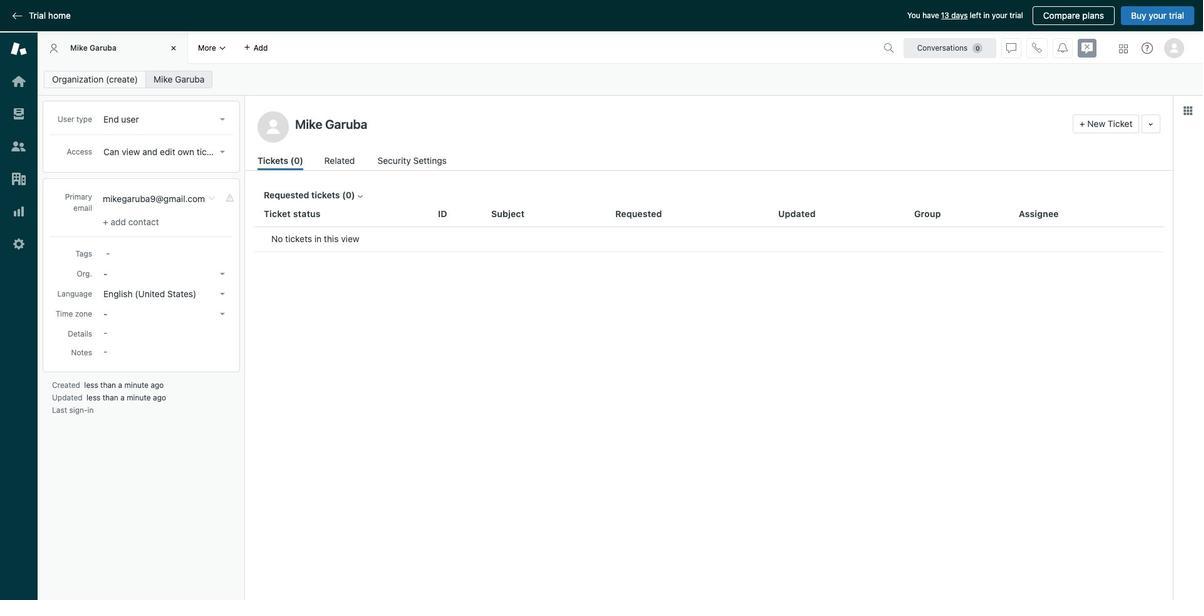 Task type: locate. For each thing, give the bounding box(es) containing it.
close image
[[167, 42, 180, 55]]

2 arrow down image from the top
[[220, 293, 225, 296]]

0 vertical spatial arrow down image
[[220, 118, 225, 121]]

1 vertical spatial arrow down image
[[220, 273, 225, 276]]

grid
[[245, 202, 1173, 601]]

mike garuba tab
[[38, 33, 188, 64]]

None text field
[[291, 115, 1068, 133]]

arrow down image
[[220, 118, 225, 121], [220, 273, 225, 276], [220, 313, 225, 316]]

tabs tab list
[[38, 33, 876, 64]]

1 arrow down image from the top
[[220, 151, 225, 154]]

button displays agent's chat status as invisible. image
[[1006, 43, 1016, 53]]

0 vertical spatial arrow down image
[[220, 151, 225, 154]]

1 vertical spatial arrow down image
[[220, 293, 225, 296]]

zendesk support image
[[11, 41, 27, 57]]

1 arrow down image from the top
[[220, 118, 225, 121]]

2 vertical spatial arrow down image
[[220, 313, 225, 316]]

zendesk products image
[[1119, 44, 1128, 53]]

views image
[[11, 106, 27, 122]]

admin image
[[11, 236, 27, 253]]

apps image
[[1183, 106, 1193, 116]]

3 arrow down image from the top
[[220, 313, 225, 316]]

arrow down image
[[220, 151, 225, 154], [220, 293, 225, 296]]



Task type: describe. For each thing, give the bounding box(es) containing it.
secondary element
[[38, 67, 1203, 92]]

- field
[[101, 246, 230, 260]]

2 arrow down image from the top
[[220, 273, 225, 276]]

zendesk chat image
[[1078, 39, 1097, 58]]

reporting image
[[11, 204, 27, 220]]

organizations image
[[11, 171, 27, 187]]

help image
[[1142, 43, 1153, 54]]

main element
[[0, 33, 38, 601]]

get started image
[[11, 73, 27, 90]]

customers image
[[11, 138, 27, 155]]

notifications image
[[1058, 43, 1068, 53]]



Task type: vqa. For each thing, say whether or not it's contained in the screenshot.
Get Started icon
yes



